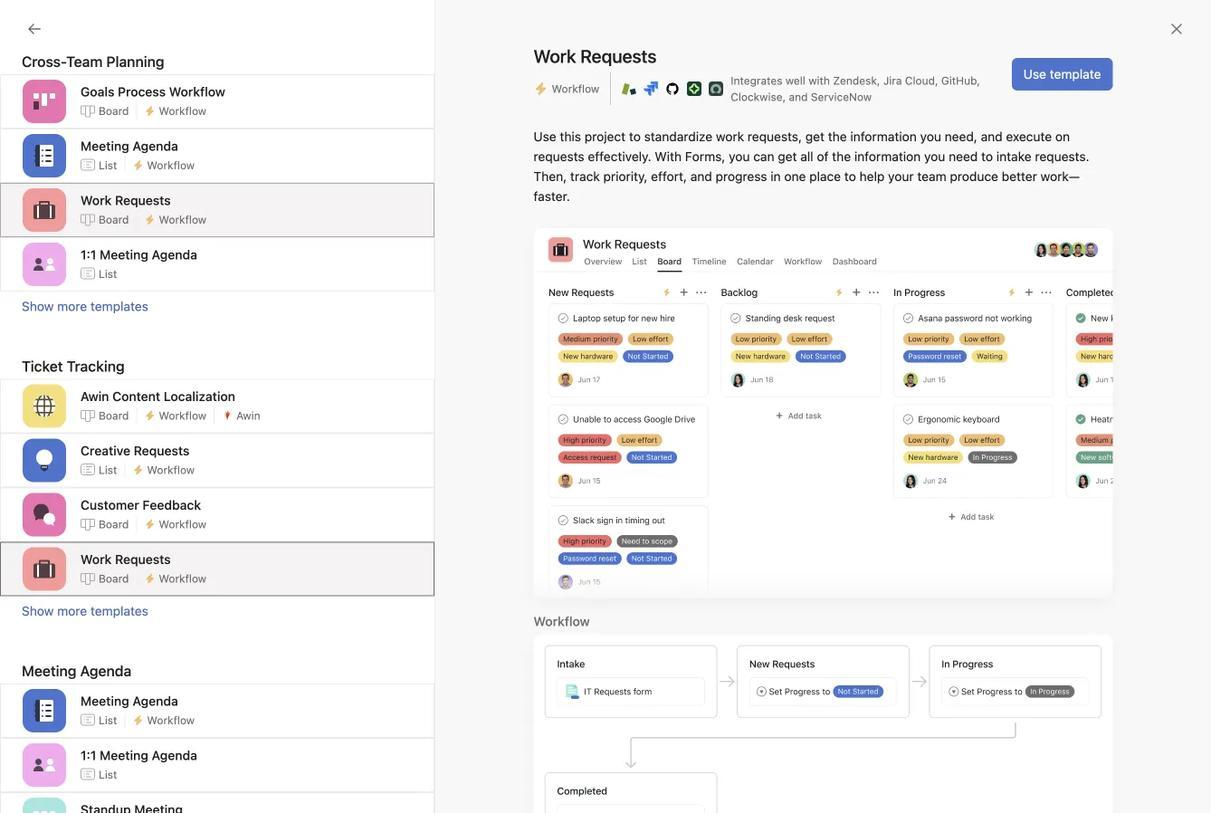 Task type: vqa. For each thing, say whether or not it's contained in the screenshot.


Task type: describe. For each thing, give the bounding box(es) containing it.
show for cross-team planning
[[22, 299, 54, 314]]

show more templates button for cross-team planning
[[22, 299, 413, 314]]

completed image
[[262, 280, 283, 302]]

you up progress
[[729, 149, 750, 164]]

do later
[[267, 722, 320, 739]]

1:1 meeting agenda for 1:1 meeting agenda icon
[[81, 748, 197, 763]]

execute
[[1006, 129, 1052, 144]]

servicenow
[[811, 91, 872, 103]]

only me for do laundry cell
[[978, 350, 1020, 363]]

awin for awin
[[236, 409, 260, 422]]

share
[[1051, 71, 1080, 83]]

task for task visibility
[[960, 172, 983, 185]]

team button
[[0, 360, 53, 378]]

board for awin content localization icon
[[99, 409, 129, 422]]

add inside header recently assigned tree grid
[[289, 479, 312, 494]]

reporting
[[46, 204, 103, 219]]

5️⃣ Fifth: Save time by collaborating in Asana text field
[[284, 412, 550, 431]]

with
[[655, 149, 682, 164]]

customer feedback image
[[34, 504, 55, 526]]

search button
[[391, 7, 826, 36]]

show more templates for cross-team planning
[[22, 299, 148, 314]]

2️⃣ second: find the layout that's right for you cell
[[216, 307, 665, 340]]

projects inside row
[[780, 172, 821, 185]]

only for "2️⃣ second: find the layout that's right for you" cell
[[978, 317, 1001, 330]]

task visibility
[[960, 172, 1028, 185]]

name
[[268, 172, 296, 185]]

4️⃣ Fourth: Stay on top of incoming work text field
[[284, 380, 525, 398]]

this
[[560, 129, 581, 144]]

me for 6️⃣ sixth: make work manageable "cell" at the bottom
[[1004, 448, 1020, 460]]

4 list from the top
[[99, 714, 117, 726]]

projects button
[[0, 295, 70, 313]]

cross-team planning
[[22, 53, 164, 70]]

then,
[[534, 169, 567, 184]]

clockwise image
[[687, 81, 702, 96]]

only me for "2️⃣ second: find the layout that's right for you" cell
[[978, 317, 1020, 330]]

1 only from the top
[[978, 285, 1001, 297]]

add task… inside header recently assigned tree grid
[[289, 479, 350, 494]]

effectively.
[[588, 149, 652, 164]]

–
[[705, 252, 712, 265]]

feedback
[[143, 497, 201, 512]]

only for 6️⃣ sixth: make work manageable "cell" at the bottom
[[978, 448, 1001, 460]]

clockwise
[[731, 91, 783, 103]]

6️⃣ Sixth: Make work manageable text field
[[284, 445, 483, 463]]

use template
[[1024, 67, 1101, 81]]

use for use template
[[1024, 67, 1047, 81]]

only for 5️⃣ fifth: save time by collaborating in asana cell
[[978, 415, 1001, 428]]

tuesday for 1️⃣ first: get started using my tasks cell at the top of the page
[[672, 285, 715, 297]]

date
[[695, 172, 718, 185]]

1 horizontal spatial to
[[845, 169, 856, 184]]

process
[[118, 84, 166, 99]]

header recently assigned tree grid
[[216, 240, 1211, 503]]

board for customer feedback icon
[[99, 518, 129, 530]]

insights element
[[0, 165, 216, 288]]

project
[[585, 129, 626, 144]]

with
[[809, 74, 830, 87]]

due
[[672, 172, 692, 185]]

work for work requests image
[[81, 552, 112, 567]]

requests for work requests icon
[[115, 193, 171, 208]]

my workspace link
[[10, 386, 206, 415]]

work requests image
[[34, 199, 55, 221]]

ap button
[[238, 55, 282, 99]]

tuesday for "2️⃣ second: find the layout that's right for you" cell
[[672, 317, 715, 330]]

1 vertical spatial the
[[832, 149, 851, 164]]

cross-
[[22, 53, 66, 70]]

show more templates for ticket tracking
[[22, 603, 148, 618]]

tasks
[[67, 91, 98, 106]]

invite button
[[16, 773, 94, 806]]

inbox link
[[10, 113, 206, 142]]

1️⃣ First: Get started using My tasks text field
[[284, 282, 499, 300]]

nov
[[715, 252, 735, 265]]

0 horizontal spatial and
[[691, 169, 712, 184]]

awin for awin content localization
[[81, 389, 109, 404]]

need,
[[945, 129, 978, 144]]

more for cross-team planning
[[57, 299, 87, 314]]

my tasks link
[[10, 84, 206, 113]]

tuesday for 4️⃣ fourth: stay on top of incoming work cell
[[672, 383, 715, 395]]

0 vertical spatial information
[[851, 129, 917, 144]]

2 meeting agenda from the top
[[81, 693, 178, 708]]

my for my tasks
[[46, 91, 64, 106]]

goals process workflow image
[[34, 91, 55, 112]]

ticket tracking
[[22, 358, 125, 375]]

templates for cross-team planning
[[90, 299, 148, 314]]

requests for work requests image
[[115, 552, 171, 567]]

cloud
[[905, 74, 935, 87]]

row containing today
[[216, 240, 1211, 277]]

better
[[1002, 169, 1037, 184]]

3
[[738, 252, 745, 265]]

home
[[46, 62, 81, 77]]

2 horizontal spatial to
[[982, 149, 993, 164]]

produce
[[950, 169, 999, 184]]

1:1 for 1:1 meeting agenda image
[[81, 247, 96, 262]]

visibility
[[986, 172, 1028, 185]]

1:1 meeting agenda for 1:1 meeting agenda image
[[81, 247, 197, 262]]

my for my workspace
[[46, 393, 64, 407]]

, down well
[[783, 91, 786, 103]]

, left jira
[[877, 74, 881, 87]]

of
[[817, 149, 829, 164]]

me for do laundry cell
[[1004, 350, 1020, 363]]

later
[[290, 722, 320, 739]]

task name
[[242, 172, 296, 185]]

tuesday for 5️⃣ fifth: save time by collaborating in asana cell
[[672, 415, 715, 428]]

6️⃣ sixth: make work manageable cell
[[216, 437, 665, 471]]

reporting link
[[10, 197, 206, 226]]

workspace
[[67, 393, 130, 407]]

meeting down meeting agenda
[[81, 693, 129, 708]]

board for work requests image
[[99, 572, 129, 585]]

1 list from the top
[[99, 159, 117, 171]]

projects element
[[0, 288, 216, 353]]

work for work requests icon
[[81, 193, 112, 208]]

today
[[672, 252, 702, 265]]

jira
[[884, 74, 902, 87]]

my tasks calendar
[[296, 55, 451, 101]]

2 meeting agenda image from the top
[[34, 700, 55, 722]]

row containing task name
[[216, 161, 1211, 195]]

requests,
[[748, 129, 802, 144]]

awin content localization
[[81, 389, 235, 404]]

1 meeting agenda image from the top
[[34, 145, 55, 167]]

intake
[[997, 149, 1032, 164]]

requests.
[[1035, 149, 1090, 164]]

invite
[[50, 782, 83, 797]]

integrates
[[731, 74, 783, 87]]

creative requests
[[81, 443, 190, 458]]

home link
[[10, 55, 206, 84]]

standup meeting image
[[34, 809, 55, 813]]

add task… button inside the header do next week tree grid
[[289, 677, 350, 697]]

task… for add task… button within the header do next week tree grid
[[316, 680, 350, 694]]

and for ,
[[789, 91, 808, 103]]

do laundry cell
[[216, 340, 665, 373]]

progress
[[716, 169, 767, 184]]

customer feedback
[[81, 497, 201, 512]]

goals link
[[10, 255, 206, 284]]

1 horizontal spatial get
[[806, 129, 825, 144]]

share button
[[1028, 64, 1089, 90]]

more for ticket tracking
[[57, 603, 87, 618]]

search
[[422, 14, 463, 29]]

templates for ticket tracking
[[90, 603, 148, 618]]

effort,
[[651, 169, 687, 184]]

today – nov 3
[[672, 252, 745, 265]]

use template button
[[1012, 58, 1113, 91]]

go back image
[[27, 22, 42, 36]]

team planning
[[66, 53, 164, 70]]

meeting agenda
[[22, 662, 132, 680]]

goals process workflow
[[81, 84, 225, 99]]

github
[[942, 74, 977, 87]]

standardize
[[644, 129, 713, 144]]

Completed checkbox
[[262, 280, 283, 302]]

hide sidebar image
[[23, 14, 37, 29]]



Task type: locate. For each thing, give the bounding box(es) containing it.
show for ticket tracking
[[22, 603, 54, 618]]

draft project brief cell
[[216, 242, 665, 275]]

list down creative
[[99, 463, 117, 476]]

work requests image
[[34, 558, 55, 580]]

1️⃣ first: get started using my tasks cell
[[216, 274, 665, 308]]

board down customer
[[99, 518, 129, 530]]

1 vertical spatial templates
[[90, 603, 148, 618]]

and down well
[[789, 91, 808, 103]]

templates
[[90, 299, 148, 314], [90, 603, 148, 618]]

inbox
[[46, 120, 78, 135]]

1 vertical spatial information
[[855, 149, 921, 164]]

my down team
[[46, 393, 64, 407]]

awin content localization image
[[34, 395, 55, 417]]

global element
[[0, 44, 216, 153]]

my inside "link"
[[46, 91, 64, 106]]

add task… button inside header recently assigned tree grid
[[289, 477, 350, 497]]

collaborators
[[978, 252, 1047, 265], [978, 648, 1047, 661]]

0 vertical spatial goals
[[81, 84, 114, 99]]

templates down goals link
[[90, 299, 148, 314]]

1 board from the top
[[99, 104, 129, 117]]

get up of
[[806, 129, 825, 144]]

to
[[629, 129, 641, 144], [982, 149, 993, 164], [845, 169, 856, 184]]

task… down '6️⃣ sixth: make work manageable' text field
[[316, 479, 350, 494]]

4 tuesday from the top
[[672, 415, 715, 428]]

meeting agenda image down meeting agenda
[[34, 700, 55, 722]]

only
[[978, 285, 1001, 297], [978, 317, 1001, 330], [978, 350, 1001, 363], [978, 415, 1001, 428], [978, 448, 1001, 460]]

0 vertical spatial show
[[22, 299, 54, 314]]

me inside row
[[1004, 350, 1020, 363]]

1 vertical spatial my
[[46, 393, 64, 407]]

zendesk
[[833, 74, 877, 87]]

content
[[112, 389, 160, 404]]

task for task name
[[242, 172, 265, 185]]

add task… button up later at the left
[[289, 677, 350, 697]]

show more templates down work requests image
[[22, 603, 148, 618]]

2 horizontal spatial and
[[981, 129, 1003, 144]]

list down "portfolios" link
[[99, 267, 117, 280]]

1 me from the top
[[1004, 285, 1020, 297]]

develop new plan cell
[[216, 637, 665, 671]]

0 vertical spatial add
[[289, 479, 312, 494]]

2 work from the top
[[81, 552, 112, 567]]

5 me from the top
[[1004, 448, 1020, 460]]

on
[[1056, 129, 1070, 144]]

meeting agenda
[[81, 138, 178, 153], [81, 693, 178, 708]]

you left need,
[[920, 129, 942, 144]]

add task… button
[[289, 477, 350, 497], [289, 677, 350, 697]]

work requests
[[534, 45, 657, 67]]

need
[[949, 149, 978, 164]]

3 tuesday from the top
[[672, 383, 715, 395]]

github image
[[666, 81, 680, 96]]

1 task… from the top
[[316, 479, 350, 494]]

0 vertical spatial work requests
[[81, 193, 171, 208]]

to up task visibility
[[982, 149, 993, 164]]

add task… up later at the left
[[289, 680, 350, 694]]

2 collaborators from the top
[[978, 648, 1047, 661]]

1 horizontal spatial projects
[[780, 172, 821, 185]]

row containing monday
[[216, 338, 1211, 374]]

1 1:1 from the top
[[81, 247, 96, 262]]

you
[[920, 129, 942, 144], [729, 149, 750, 164], [924, 149, 946, 164]]

5️⃣ fifth: save time by collaborating in asana cell
[[216, 405, 665, 438]]

show down work requests image
[[22, 603, 54, 618]]

0 vertical spatial and
[[789, 91, 808, 103]]

only inside row
[[978, 350, 1001, 363]]

more up meeting agenda
[[57, 603, 87, 618]]

0 horizontal spatial goals
[[46, 262, 79, 277]]

1 show more templates from the top
[[22, 299, 148, 314]]

meeting right 1:1 meeting agenda icon
[[100, 748, 148, 763]]

show more templates
[[22, 299, 148, 314], [22, 603, 148, 618]]

you up team
[[924, 149, 946, 164]]

2 show from the top
[[22, 603, 54, 618]]

0 vertical spatial use
[[1024, 67, 1047, 81]]

0 vertical spatial get
[[806, 129, 825, 144]]

1 vertical spatial add task… row
[[216, 670, 1211, 704]]

only for do laundry cell
[[978, 350, 1001, 363]]

one
[[784, 169, 806, 184]]

2 list from the top
[[99, 267, 117, 280]]

1:1 meeting agenda image
[[34, 254, 55, 275]]

teams element
[[0, 353, 216, 418]]

0 vertical spatial show more templates button
[[22, 299, 413, 314]]

your
[[888, 169, 914, 184]]

0 vertical spatial add task… button
[[289, 477, 350, 497]]

1 add task… button from the top
[[289, 477, 350, 497]]

collaborators inside header recently assigned tree grid
[[978, 252, 1047, 265]]

0 horizontal spatial to
[[629, 129, 641, 144]]

to left help
[[845, 169, 856, 184]]

header do next week tree grid
[[216, 636, 1211, 704]]

3 only me from the top
[[978, 350, 1020, 363]]

information up your
[[855, 149, 921, 164]]

4 board from the top
[[99, 518, 129, 530]]

add inside the header do next week tree grid
[[289, 680, 312, 694]]

only me inside row
[[978, 350, 1020, 363]]

servicenow image
[[709, 81, 724, 96]]

board for goals process workflow image at the top left of the page
[[99, 104, 129, 117]]

and
[[789, 91, 808, 103], [981, 129, 1003, 144], [691, 169, 712, 184]]

1 tuesday from the top
[[672, 285, 715, 297]]

1 vertical spatial task…
[[316, 680, 350, 694]]

2 add task… row from the top
[[216, 670, 1211, 704]]

priority,
[[604, 169, 648, 184]]

list down inbox link
[[99, 159, 117, 171]]

2 my from the top
[[46, 393, 64, 407]]

1 1:1 meeting agenda from the top
[[81, 247, 197, 262]]

use left 'share'
[[1024, 67, 1047, 81]]

work
[[81, 193, 112, 208], [81, 552, 112, 567]]

1 my from the top
[[46, 91, 64, 106]]

1 horizontal spatial awin
[[236, 409, 260, 422]]

1 vertical spatial awin
[[236, 409, 260, 422]]

4 only from the top
[[978, 415, 1001, 428]]

1 meeting agenda from the top
[[81, 138, 178, 153]]

0 vertical spatial projects
[[780, 172, 821, 185]]

place
[[810, 169, 841, 184]]

1 vertical spatial work requests
[[81, 552, 171, 567]]

calendar
[[397, 86, 451, 101]]

1 vertical spatial more
[[57, 603, 87, 618]]

search list box
[[391, 7, 826, 36]]

goals for goals
[[46, 262, 79, 277]]

0 vertical spatial task…
[[316, 479, 350, 494]]

requests down awin content localization in the top of the page
[[134, 443, 190, 458]]

0 vertical spatial show more templates
[[22, 299, 148, 314]]

my inside teams element
[[46, 393, 64, 407]]

add down '6️⃣ sixth: make work manageable' text field
[[289, 479, 312, 494]]

1 work requests from the top
[[81, 193, 171, 208]]

2 templates from the top
[[90, 603, 148, 618]]

goals for goals process workflow
[[81, 84, 114, 99]]

2 only me from the top
[[978, 317, 1020, 330]]

1 vertical spatial 1:1 meeting agenda
[[81, 748, 197, 763]]

work right work requests image
[[81, 552, 112, 567]]

1 vertical spatial requests
[[134, 443, 190, 458]]

4 only me from the top
[[978, 415, 1020, 428]]

3 board from the top
[[99, 409, 129, 422]]

only me
[[978, 285, 1020, 297], [978, 317, 1020, 330], [978, 350, 1020, 363], [978, 415, 1020, 428], [978, 448, 1020, 460]]

0 vertical spatial awin
[[81, 389, 109, 404]]

well
[[786, 74, 806, 87]]

0 vertical spatial add task…
[[289, 479, 350, 494]]

the right of
[[832, 149, 851, 164]]

can
[[754, 149, 775, 164]]

work requests for work requests image
[[81, 552, 171, 567]]

0 vertical spatial the
[[828, 129, 847, 144]]

use
[[1024, 67, 1047, 81], [534, 129, 557, 144]]

task… inside the header do next week tree grid
[[316, 680, 350, 694]]

requests up "portfolios" link
[[115, 193, 171, 208]]

1 task from the left
[[242, 172, 265, 185]]

task left 'name'
[[242, 172, 265, 185]]

1:1 down reporting
[[81, 247, 96, 262]]

projects down 1:1 meeting agenda image
[[21, 297, 70, 311]]

to up the "effectively."
[[629, 129, 641, 144]]

add task… inside the header do next week tree grid
[[289, 680, 350, 694]]

add task… down '6️⃣ sixth: make work manageable' text field
[[289, 479, 350, 494]]

only me for 6️⃣ sixth: make work manageable "cell" at the bottom
[[978, 448, 1020, 460]]

calendar link
[[397, 86, 451, 110]]

1 vertical spatial meeting agenda
[[81, 693, 178, 708]]

task… inside header recently assigned tree grid
[[316, 479, 350, 494]]

0 horizontal spatial task
[[242, 172, 265, 185]]

1 vertical spatial work
[[81, 552, 112, 567]]

close image
[[1170, 22, 1184, 36]]

0 vertical spatial add task… row
[[216, 470, 1211, 503]]

1 vertical spatial show
[[22, 603, 54, 618]]

5 only me from the top
[[978, 448, 1020, 460]]

customer
[[81, 497, 139, 512]]

tuesday for 6️⃣ sixth: make work manageable "cell" at the bottom
[[672, 448, 715, 460]]

2 more from the top
[[57, 603, 87, 618]]

task… up later at the left
[[316, 680, 350, 694]]

1 vertical spatial collaborators
[[978, 648, 1047, 661]]

my workspace
[[46, 393, 130, 407]]

work requests down customer feedback
[[81, 552, 171, 567]]

2 tuesday from the top
[[672, 317, 715, 330]]

1 vertical spatial add task… button
[[289, 677, 350, 697]]

use this project to standardize work requests, get the information you need, and execute on requests effectively. with forms, you can get all of the information you need to intake requests. then, track priority, effort, and progress in one place to help your team produce better work— faster.
[[534, 129, 1090, 204]]

2 show more templates from the top
[[22, 603, 148, 618]]

1 more from the top
[[57, 299, 87, 314]]

1 add task… from the top
[[289, 479, 350, 494]]

1:1 meeting agenda
[[81, 247, 197, 262], [81, 748, 197, 763]]

template
[[1050, 67, 1101, 81]]

workflow
[[552, 82, 600, 95], [169, 84, 225, 99], [159, 104, 207, 117], [147, 159, 195, 171], [159, 213, 207, 226], [159, 409, 207, 422], [147, 463, 195, 476], [159, 518, 207, 530], [159, 572, 207, 585], [534, 614, 590, 629], [147, 714, 195, 726]]

1 horizontal spatial task
[[960, 172, 983, 185]]

board for work requests icon
[[99, 213, 129, 226]]

2 task from the left
[[960, 172, 983, 185]]

, left github
[[935, 74, 938, 87]]

faster.
[[534, 189, 570, 204]]

1 collaborators from the top
[[978, 252, 1047, 265]]

1 vertical spatial add
[[289, 680, 312, 694]]

1 show more templates button from the top
[[22, 299, 413, 314]]

and up the intake
[[981, 129, 1003, 144]]

me for 5️⃣ fifth: save time by collaborating in asana cell
[[1004, 415, 1020, 428]]

2 vertical spatial to
[[845, 169, 856, 184]]

list right invite button
[[99, 768, 117, 781]]

1 horizontal spatial and
[[789, 91, 808, 103]]

0 vertical spatial 1:1
[[81, 247, 96, 262]]

collaborators row
[[216, 636, 1211, 672]]

do later button
[[267, 714, 320, 747]]

tuesday
[[672, 285, 715, 297], [672, 317, 715, 330], [672, 383, 715, 395], [672, 415, 715, 428], [672, 448, 715, 460]]

4 me from the top
[[1004, 415, 1020, 428]]

use inside button
[[1024, 67, 1047, 81]]

1:1 for 1:1 meeting agenda icon
[[81, 748, 96, 763]]

0 vertical spatial my
[[46, 91, 64, 106]]

task… for add task… button within the header recently assigned tree grid
[[316, 479, 350, 494]]

work requests
[[81, 193, 171, 208], [81, 552, 171, 567]]

1 horizontal spatial use
[[1024, 67, 1047, 81]]

goals inside goals link
[[46, 262, 79, 277]]

board up "portfolios" link
[[99, 213, 129, 226]]

work—
[[1041, 169, 1080, 184]]

forms,
[[685, 149, 726, 164]]

me for "2️⃣ second: find the layout that's right for you" cell
[[1004, 317, 1020, 330]]

the up of
[[828, 129, 847, 144]]

show more templates button for ticket tracking
[[22, 603, 413, 618]]

2 board from the top
[[99, 213, 129, 226]]

creative requests image
[[34, 450, 55, 471]]

ap
[[251, 68, 269, 86]]

2 1:1 meeting agenda from the top
[[81, 748, 197, 763]]

work requests for work requests icon
[[81, 193, 171, 208]]

task down need
[[960, 172, 983, 185]]

0 vertical spatial templates
[[90, 299, 148, 314]]

0 horizontal spatial get
[[778, 149, 797, 164]]

board down workspace
[[99, 409, 129, 422]]

creative
[[81, 443, 130, 458]]

3 me from the top
[[1004, 350, 1020, 363]]

1 add task… row from the top
[[216, 470, 1211, 503]]

2 1:1 from the top
[[81, 748, 96, 763]]

more down goals link
[[57, 299, 87, 314]]

1 only me from the top
[[978, 285, 1020, 297]]

jira cloud image
[[644, 81, 658, 96]]

0 vertical spatial to
[[629, 129, 641, 144]]

meeting agenda image
[[34, 145, 55, 167], [34, 700, 55, 722]]

5 tuesday from the top
[[672, 448, 715, 460]]

collaborators inside the header do next week tree grid
[[978, 648, 1047, 661]]

1 vertical spatial goals
[[46, 262, 79, 277]]

information up help
[[851, 129, 917, 144]]

show more templates down goals link
[[22, 299, 148, 314]]

work
[[716, 129, 744, 144]]

meeting down reporting 'link'
[[100, 247, 148, 262]]

meeting agenda image up insights
[[34, 145, 55, 167]]

add task… button down '6️⃣ sixth: make work manageable' text field
[[289, 477, 350, 497]]

5 list from the top
[[99, 768, 117, 781]]

1 vertical spatial to
[[982, 149, 993, 164]]

2 task… from the top
[[316, 680, 350, 694]]

more
[[57, 299, 87, 314], [57, 603, 87, 618]]

projects inside dropdown button
[[21, 297, 70, 311]]

, up need,
[[977, 74, 980, 87]]

1:1 meeting agenda image
[[34, 754, 55, 776]]

1 horizontal spatial goals
[[81, 84, 114, 99]]

0 vertical spatial collaborators
[[978, 252, 1047, 265]]

insights
[[21, 173, 68, 188]]

0 vertical spatial work
[[81, 193, 112, 208]]

row
[[216, 161, 1211, 195], [238, 194, 1211, 196], [216, 240, 1211, 277], [216, 273, 1211, 309], [216, 306, 1211, 342], [216, 338, 1211, 374], [216, 403, 1211, 440], [216, 436, 1211, 472], [216, 553, 1211, 588], [216, 753, 1211, 788]]

me
[[1004, 285, 1020, 297], [1004, 317, 1020, 330], [1004, 350, 1020, 363], [1004, 415, 1020, 428], [1004, 448, 1020, 460]]

1 vertical spatial and
[[981, 129, 1003, 144]]

1:1 up invite
[[81, 748, 96, 763]]

task…
[[316, 479, 350, 494], [316, 680, 350, 694]]

tuesday inside the tuesday row
[[672, 383, 715, 395]]

1 add from the top
[[289, 479, 312, 494]]

do
[[267, 722, 286, 739]]

team
[[918, 169, 947, 184]]

task
[[242, 172, 265, 185], [960, 172, 983, 185]]

1 show from the top
[[22, 299, 54, 314]]

projects down all
[[780, 172, 821, 185]]

portfolios link
[[10, 226, 206, 255]]

my tasks
[[46, 91, 98, 106]]

2 vertical spatial requests
[[115, 552, 171, 567]]

board right work requests image
[[99, 572, 129, 585]]

2 only from the top
[[978, 317, 1001, 330]]

zendesk image
[[622, 81, 637, 96]]

1 vertical spatial get
[[778, 149, 797, 164]]

collapse task list for this section image
[[244, 723, 258, 738]]

my tasks
[[296, 55, 369, 77]]

5 only from the top
[[978, 448, 1001, 460]]

board right the tasks
[[99, 104, 129, 117]]

1:1 meeting agenda up invite
[[81, 748, 197, 763]]

5 board from the top
[[99, 572, 129, 585]]

0 vertical spatial requests
[[115, 193, 171, 208]]

0 vertical spatial 1:1 meeting agenda
[[81, 247, 197, 262]]

3 list from the top
[[99, 463, 117, 476]]

show down 1:1 meeting agenda image
[[22, 299, 54, 314]]

tuesday row
[[216, 371, 1211, 407]]

0 vertical spatial more
[[57, 299, 87, 314]]

1 vertical spatial use
[[534, 129, 557, 144]]

2 add from the top
[[289, 680, 312, 694]]

show more templates button
[[22, 299, 413, 314], [22, 603, 413, 618]]

work requests up "portfolios" link
[[81, 193, 171, 208]]

1 vertical spatial add task…
[[289, 680, 350, 694]]

meeting agenda down my tasks "link"
[[81, 138, 178, 153]]

0 vertical spatial meeting agenda
[[81, 138, 178, 153]]

0 horizontal spatial awin
[[81, 389, 109, 404]]

and for need,
[[981, 129, 1003, 144]]

use inside use this project to standardize work requests, get the information you need, and execute on requests effectively. with forms, you can get all of the information you need to intake requests. then, track priority, effort, and progress in one place to help your team produce better work— faster.
[[534, 129, 557, 144]]

2 me from the top
[[1004, 317, 1020, 330]]

my left the tasks
[[46, 91, 64, 106]]

2 work requests from the top
[[81, 552, 171, 567]]

work up "portfolios" link
[[81, 193, 112, 208]]

track
[[570, 169, 600, 184]]

meeting
[[81, 138, 129, 153], [100, 247, 148, 262], [81, 693, 129, 708], [100, 748, 148, 763]]

2️⃣ Second: Find the layout that's right for you text field
[[284, 315, 558, 333]]

1:1 meeting agenda down reporting 'link'
[[81, 247, 197, 262]]

meeting down my tasks "link"
[[81, 138, 129, 153]]

requests down customer feedback
[[115, 552, 171, 567]]

monday
[[672, 350, 712, 363]]

0 horizontal spatial projects
[[21, 297, 70, 311]]

2 vertical spatial and
[[691, 169, 712, 184]]

goals
[[81, 84, 114, 99], [46, 262, 79, 277]]

2 add task… button from the top
[[289, 677, 350, 697]]

use up requests
[[534, 129, 557, 144]]

get left all
[[778, 149, 797, 164]]

due date
[[672, 172, 718, 185]]

1 work from the top
[[81, 193, 112, 208]]

1 vertical spatial projects
[[21, 297, 70, 311]]

the
[[828, 129, 847, 144], [832, 149, 851, 164]]

and down forms,
[[691, 169, 712, 184]]

1 vertical spatial show more templates
[[22, 603, 148, 618]]

2 add task… from the top
[[289, 680, 350, 694]]

templates up meeting agenda
[[90, 603, 148, 618]]

add task…
[[289, 479, 350, 494], [289, 680, 350, 694]]

4️⃣ fourth: stay on top of incoming work cell
[[216, 372, 665, 406]]

use for use this project to standardize work requests, get the information you need, and execute on requests effectively. with forms, you can get all of the information you need to intake requests. then, track priority, effort, and progress in one place to help your team produce better work— faster.
[[534, 129, 557, 144]]

and inside integrates well with zendesk , jira cloud , github , clockwise , and servicenow
[[789, 91, 808, 103]]

2 show more templates button from the top
[[22, 603, 413, 618]]

1 vertical spatial 1:1
[[81, 748, 96, 763]]

1 vertical spatial meeting agenda image
[[34, 700, 55, 722]]

all
[[801, 149, 814, 164]]

list down meeting agenda
[[99, 714, 117, 726]]

in
[[771, 169, 781, 184]]

3 only from the top
[[978, 350, 1001, 363]]

team
[[21, 362, 53, 377]]

add task… row
[[216, 470, 1211, 503], [216, 670, 1211, 704]]

requests for the creative requests icon
[[134, 443, 190, 458]]

insights button
[[0, 172, 68, 190]]

meeting agenda down meeting agenda
[[81, 693, 178, 708]]

1 templates from the top
[[90, 299, 148, 314]]

integrates well with zendesk , jira cloud , github , clockwise , and servicenow
[[731, 74, 980, 103]]

0 horizontal spatial use
[[534, 129, 557, 144]]

1 vertical spatial show more templates button
[[22, 603, 413, 618]]

only me for 5️⃣ fifth: save time by collaborating in asana cell
[[978, 415, 1020, 428]]

help
[[860, 169, 885, 184]]

requests
[[115, 193, 171, 208], [134, 443, 190, 458], [115, 552, 171, 567]]

add up later at the left
[[289, 680, 312, 694]]

0 vertical spatial meeting agenda image
[[34, 145, 55, 167]]

portfolios
[[46, 233, 102, 248]]



